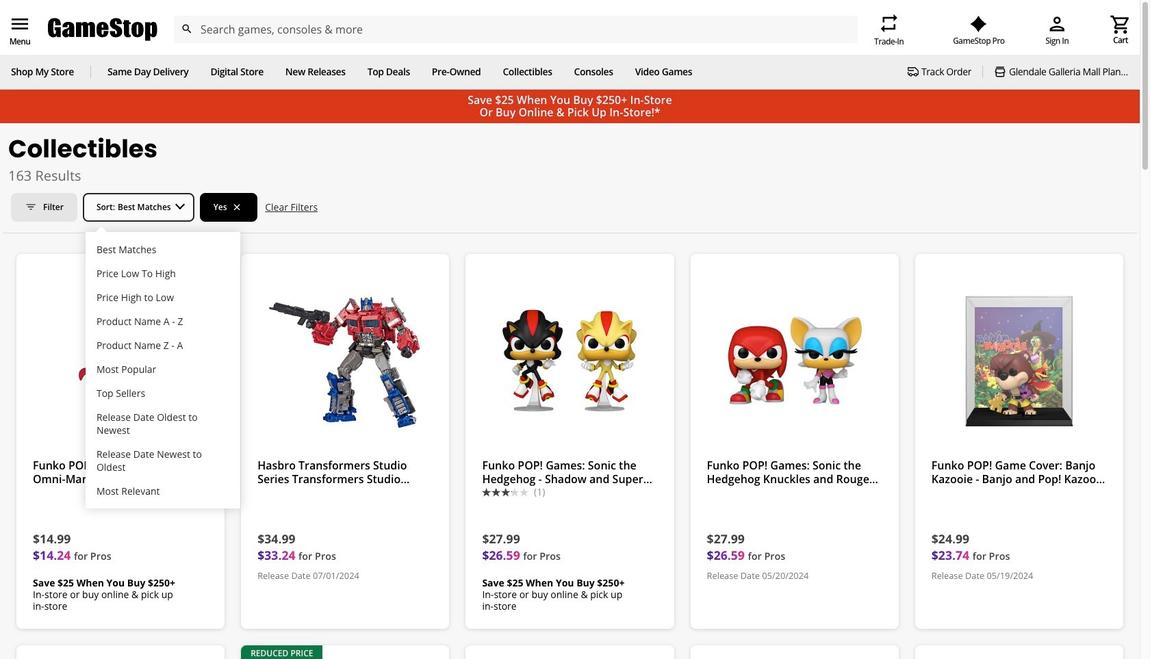 Task type: describe. For each thing, give the bounding box(es) containing it.
Search games, consoles & more search field
[[201, 16, 833, 43]]



Task type: vqa. For each thing, say whether or not it's contained in the screenshot.
code
no



Task type: locate. For each thing, give the bounding box(es) containing it.
gamestop image
[[48, 16, 157, 43]]

None search field
[[173, 16, 858, 43]]

gamestop pro icon image
[[970, 16, 988, 32]]



